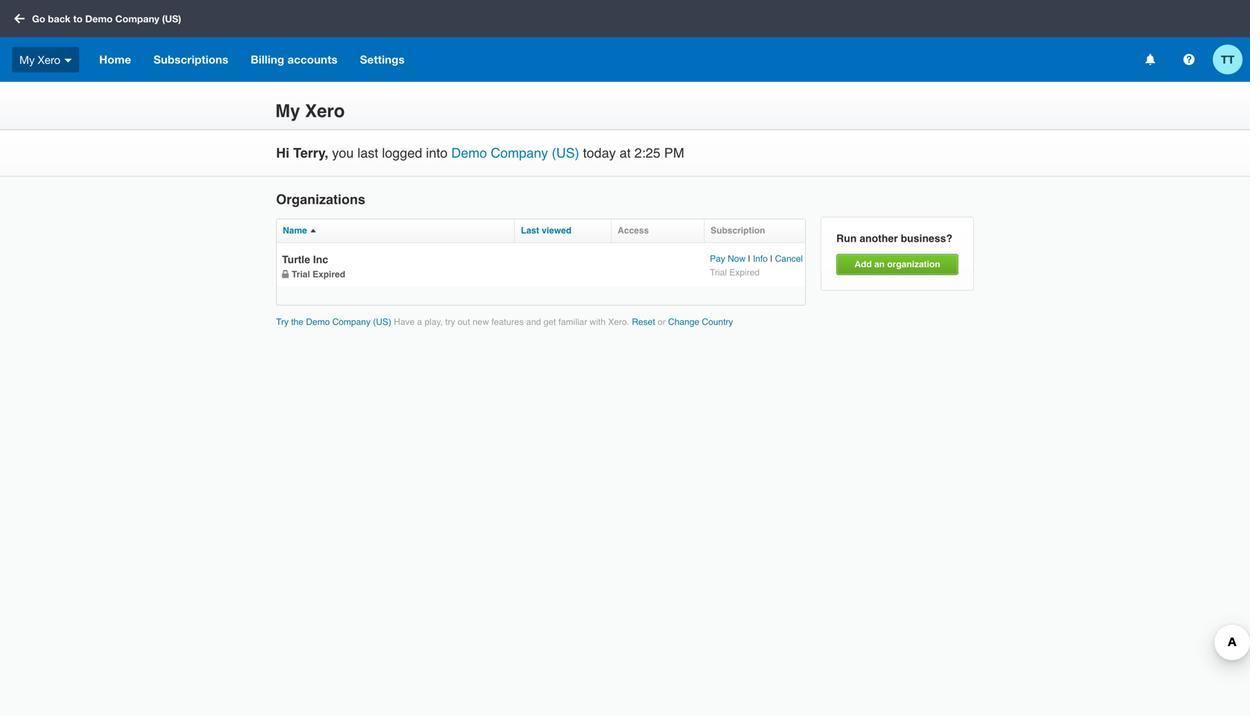 Task type: describe. For each thing, give the bounding box(es) containing it.
country
[[702, 317, 734, 328]]

with
[[590, 317, 606, 328]]

turtle inc trial expired
[[282, 254, 345, 280]]

try the demo company (us) have a play, try out new features and get familiar with xero. reset or change country
[[276, 317, 734, 328]]

add an organization
[[855, 259, 941, 270]]

accounts
[[288, 53, 338, 66]]

run another business?
[[837, 233, 953, 245]]

last
[[521, 226, 540, 236]]

an
[[875, 259, 885, 270]]

out
[[458, 317, 470, 328]]

organization
[[888, 259, 941, 270]]

cancel link
[[775, 254, 803, 264]]

access
[[618, 226, 649, 236]]

terry,
[[293, 146, 329, 161]]

organizations
[[276, 192, 366, 207]]

familiar
[[559, 317, 588, 328]]

expired inside turtle inc trial expired
[[313, 270, 345, 280]]

2 vertical spatial (us)
[[373, 317, 392, 328]]

2 horizontal spatial company
[[491, 146, 548, 161]]

try
[[276, 317, 289, 328]]

2:25
[[635, 146, 661, 161]]

into
[[426, 146, 448, 161]]

expired inside pay now | info | cancel trial expired
[[730, 268, 760, 278]]

try
[[446, 317, 455, 328]]

play,
[[425, 317, 443, 328]]

my xero button
[[0, 37, 88, 82]]

go back to demo company (us) link
[[9, 5, 190, 32]]

the
[[291, 317, 304, 328]]

today
[[583, 146, 616, 161]]

info
[[753, 254, 768, 264]]

(us) inside banner
[[162, 13, 181, 24]]

home
[[99, 53, 131, 66]]

hi terry, you last logged into demo company (us) today at 2:25 pm
[[276, 146, 685, 161]]

logged
[[382, 146, 422, 161]]

billing accounts
[[251, 53, 338, 66]]

viewed
[[542, 226, 572, 236]]

turtle
[[282, 254, 310, 266]]

add an organization link
[[837, 254, 959, 275]]

business?
[[901, 233, 953, 245]]

1 horizontal spatial my
[[275, 101, 300, 122]]

2 horizontal spatial demo
[[452, 146, 487, 161]]

svg image inside my xero popup button
[[64, 59, 72, 62]]

svg image inside go back to demo company (us) link
[[14, 14, 25, 23]]

get
[[544, 317, 556, 328]]

name
[[283, 226, 307, 236]]

a
[[417, 317, 422, 328]]

or
[[658, 317, 666, 328]]

cancel
[[775, 254, 803, 264]]

billing
[[251, 53, 284, 66]]

pay now link
[[710, 254, 746, 264]]

hi
[[276, 146, 290, 161]]

settings
[[360, 53, 405, 66]]

change country link
[[669, 317, 734, 328]]

my xero inside popup button
[[19, 53, 61, 66]]

info link
[[753, 254, 768, 264]]

new
[[473, 317, 489, 328]]

settings button
[[349, 37, 416, 82]]

last viewed link
[[521, 226, 572, 236]]



Task type: vqa. For each thing, say whether or not it's contained in the screenshot.
"Display" related to Details
no



Task type: locate. For each thing, give the bounding box(es) containing it.
trial down pay at top
[[710, 268, 727, 278]]

xero
[[38, 53, 61, 66], [305, 101, 345, 122]]

banner
[[0, 0, 1251, 82]]

to
[[73, 13, 83, 24]]

tt
[[1222, 53, 1235, 66]]

expired down now
[[730, 268, 760, 278]]

0 vertical spatial xero
[[38, 53, 61, 66]]

add
[[855, 259, 872, 270]]

features
[[492, 317, 524, 328]]

reset
[[632, 317, 656, 328]]

xero down back
[[38, 53, 61, 66]]

try the demo company (us) link
[[276, 317, 394, 328]]

1 horizontal spatial xero
[[305, 101, 345, 122]]

xero up terry,
[[305, 101, 345, 122]]

subscriptions
[[154, 53, 229, 66]]

1 vertical spatial (us)
[[552, 146, 580, 161]]

(us) up the "subscriptions"
[[162, 13, 181, 24]]

1 horizontal spatial (us)
[[373, 317, 392, 328]]

0 vertical spatial my
[[19, 53, 35, 66]]

1 vertical spatial demo
[[452, 146, 487, 161]]

0 horizontal spatial expired
[[313, 270, 345, 280]]

home link
[[88, 37, 142, 82]]

now
[[728, 254, 746, 264]]

0 horizontal spatial xero
[[38, 53, 61, 66]]

| right info link
[[771, 254, 773, 264]]

0 horizontal spatial (us)
[[162, 13, 181, 24]]

1 | from the left
[[748, 254, 751, 264]]

demo
[[85, 13, 113, 24], [452, 146, 487, 161], [306, 317, 330, 328]]

demo company (us) link
[[452, 146, 580, 161]]

0 horizontal spatial |
[[748, 254, 751, 264]]

0 horizontal spatial my
[[19, 53, 35, 66]]

my inside my xero popup button
[[19, 53, 35, 66]]

1 horizontal spatial company
[[332, 317, 371, 328]]

(us) left have
[[373, 317, 392, 328]]

1 vertical spatial company
[[491, 146, 548, 161]]

demo inside banner
[[85, 13, 113, 24]]

demo right to
[[85, 13, 113, 24]]

pay now | info | cancel trial expired
[[710, 254, 803, 278]]

another
[[860, 233, 898, 245]]

0 vertical spatial company
[[115, 13, 159, 24]]

subscriptions link
[[142, 37, 240, 82]]

1 horizontal spatial my xero
[[275, 101, 345, 122]]

trial inside pay now | info | cancel trial expired
[[710, 268, 727, 278]]

expired
[[730, 268, 760, 278], [313, 270, 345, 280]]

billing accounts link
[[240, 37, 349, 82]]

demo right the
[[306, 317, 330, 328]]

(us)
[[162, 13, 181, 24], [552, 146, 580, 161], [373, 317, 392, 328]]

1 horizontal spatial expired
[[730, 268, 760, 278]]

last viewed
[[521, 226, 572, 236]]

0 horizontal spatial my xero
[[19, 53, 61, 66]]

0 vertical spatial (us)
[[162, 13, 181, 24]]

tt button
[[1214, 37, 1251, 82]]

inc
[[313, 254, 328, 266]]

trial down turtle
[[292, 270, 310, 280]]

0 horizontal spatial demo
[[85, 13, 113, 24]]

and
[[526, 317, 541, 328]]

xero inside popup button
[[38, 53, 61, 66]]

|
[[748, 254, 751, 264], [771, 254, 773, 264]]

svg image
[[14, 14, 25, 23], [1146, 54, 1156, 65], [1184, 54, 1195, 65], [64, 59, 72, 62]]

my up 'hi'
[[275, 101, 300, 122]]

2 horizontal spatial (us)
[[552, 146, 580, 161]]

0 horizontal spatial trial
[[292, 270, 310, 280]]

2 | from the left
[[771, 254, 773, 264]]

0 horizontal spatial company
[[115, 13, 159, 24]]

(us) left 'today'
[[552, 146, 580, 161]]

1 horizontal spatial |
[[771, 254, 773, 264]]

xero.
[[608, 317, 630, 328]]

my xero down go
[[19, 53, 61, 66]]

1 vertical spatial xero
[[305, 101, 345, 122]]

pay
[[710, 254, 726, 264]]

pm
[[665, 146, 685, 161]]

name link
[[283, 226, 307, 236]]

2 vertical spatial company
[[332, 317, 371, 328]]

my down go
[[19, 53, 35, 66]]

have
[[394, 317, 415, 328]]

expired down inc
[[313, 270, 345, 280]]

trial
[[710, 268, 727, 278], [292, 270, 310, 280]]

last
[[358, 146, 379, 161]]

reset link
[[632, 317, 656, 328]]

0 vertical spatial demo
[[85, 13, 113, 24]]

trial inside turtle inc trial expired
[[292, 270, 310, 280]]

1 vertical spatial my xero
[[275, 101, 345, 122]]

1 horizontal spatial demo
[[306, 317, 330, 328]]

go
[[32, 13, 45, 24]]

company
[[115, 13, 159, 24], [491, 146, 548, 161], [332, 317, 371, 328]]

demo right into
[[452, 146, 487, 161]]

you
[[332, 146, 354, 161]]

run
[[837, 233, 857, 245]]

at
[[620, 146, 631, 161]]

my xero up terry,
[[275, 101, 345, 122]]

change
[[669, 317, 700, 328]]

| left info
[[748, 254, 751, 264]]

company inside go back to demo company (us) link
[[115, 13, 159, 24]]

back
[[48, 13, 71, 24]]

banner containing home
[[0, 0, 1251, 82]]

0 vertical spatial my xero
[[19, 53, 61, 66]]

go back to demo company (us)
[[32, 13, 181, 24]]

my
[[19, 53, 35, 66], [275, 101, 300, 122]]

1 horizontal spatial trial
[[710, 268, 727, 278]]

my xero
[[19, 53, 61, 66], [275, 101, 345, 122]]

subscription
[[711, 226, 766, 236]]

1 vertical spatial my
[[275, 101, 300, 122]]

2 vertical spatial demo
[[306, 317, 330, 328]]



